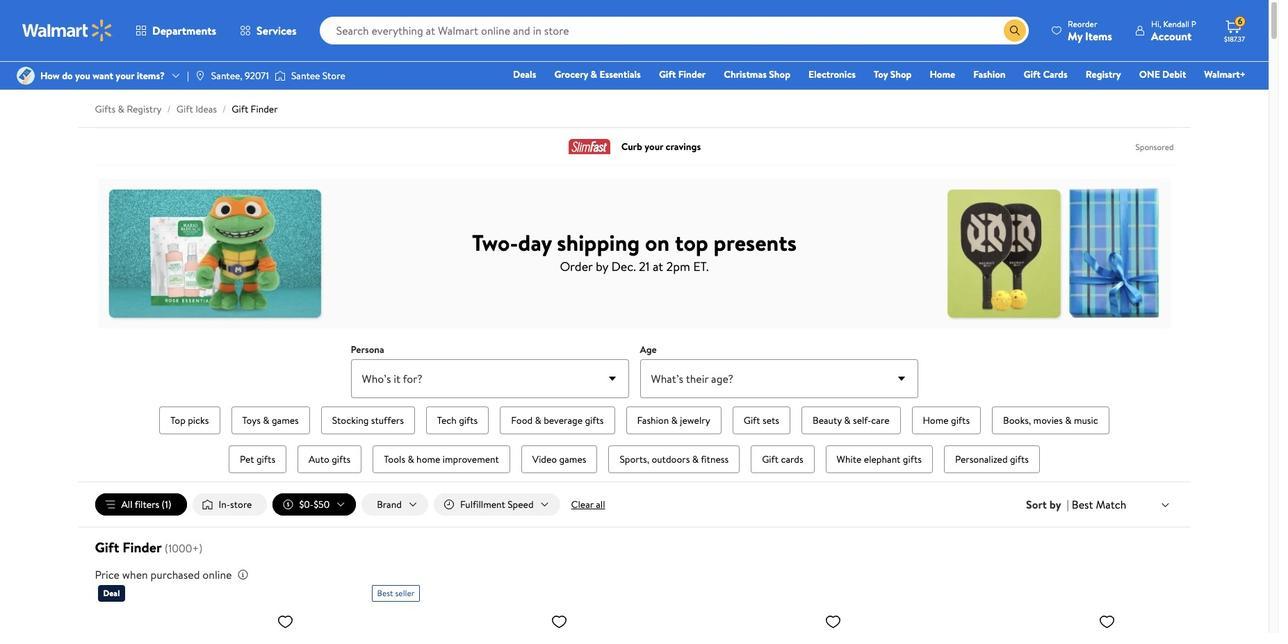 Task type: vqa. For each thing, say whether or not it's contained in the screenshot.
Malibu
no



Task type: describe. For each thing, give the bounding box(es) containing it.
shop for christmas shop
[[769, 67, 791, 81]]

6 $187.37
[[1224, 15, 1245, 44]]

sports, outdoors & fitness button
[[609, 446, 740, 473]]

christmas shop link
[[718, 67, 797, 82]]

beverage
[[544, 414, 583, 428]]

pet gifts list item
[[226, 443, 289, 476]]

gift cards
[[1024, 67, 1068, 81]]

toys & games button
[[231, 407, 310, 434]]

do
[[62, 69, 73, 83]]

stocking stuffers list item
[[318, 404, 418, 437]]

fashion & jewelry
[[637, 414, 710, 428]]

gift for gift cards
[[1024, 67, 1041, 81]]

Walmart Site-Wide search field
[[320, 17, 1029, 44]]

walmart image
[[22, 19, 113, 42]]

items
[[1085, 28, 1112, 43]]

& for gifts & registry / gift ideas / gift finder
[[118, 102, 124, 116]]

food & beverage gifts
[[511, 414, 604, 428]]

deals
[[513, 67, 536, 81]]

two-day shipping on top presents image
[[98, 178, 1171, 329]]

store
[[230, 498, 252, 512]]

jewelry
[[680, 414, 710, 428]]

personalized gifts list item
[[941, 443, 1043, 476]]

registry inside 'link'
[[1086, 67, 1121, 81]]

 image for santee store
[[275, 69, 286, 83]]

top picks
[[170, 414, 209, 428]]

services button
[[228, 14, 308, 47]]

gift sets button
[[733, 407, 790, 434]]

self-
[[853, 414, 871, 428]]

reorder
[[1068, 18, 1097, 30]]

sports,
[[620, 453, 649, 466]]

finder for gift finder
[[678, 67, 706, 81]]

gift left ideas
[[176, 102, 193, 116]]

toy shop
[[874, 67, 912, 81]]

sponsored
[[1136, 141, 1174, 153]]

two-day shipping on top presents order by dec. 21 at 2pm et.
[[472, 227, 797, 275]]

top
[[675, 227, 708, 258]]

stocking stuffers button
[[321, 407, 415, 434]]

persona
[[351, 343, 384, 357]]

gift cards button
[[751, 446, 814, 473]]

cards
[[1043, 67, 1068, 81]]

care
[[871, 414, 890, 428]]

elephant
[[864, 453, 901, 466]]

by inside sort and filter section element
[[1050, 497, 1061, 512]]

sort and filter section element
[[78, 482, 1191, 527]]

seller
[[395, 588, 415, 599]]

best seller
[[377, 588, 415, 599]]

(1)
[[162, 498, 171, 512]]

92071
[[245, 69, 269, 83]]

clear all
[[571, 498, 605, 512]]

shop for toy shop
[[890, 67, 912, 81]]

Search search field
[[320, 17, 1029, 44]]

all
[[121, 498, 132, 512]]

filters
[[135, 498, 159, 512]]

1 horizontal spatial gift finder link
[[653, 67, 712, 82]]

at
[[653, 258, 663, 275]]

personalized gifts button
[[944, 446, 1040, 473]]

food
[[511, 414, 533, 428]]

beauty & self-care list item
[[799, 404, 903, 437]]

gift for gift finder (1000+)
[[95, 538, 119, 557]]

price when purchased online
[[95, 567, 232, 583]]

gifts
[[95, 102, 115, 116]]

food & beverage gifts button
[[500, 407, 615, 434]]

santee
[[291, 69, 320, 83]]

santee, 92071
[[211, 69, 269, 83]]

sports, outdoors & fitness list item
[[606, 443, 743, 476]]

your
[[116, 69, 134, 83]]

on
[[645, 227, 670, 258]]

group containing top picks
[[128, 404, 1140, 476]]

movies
[[1033, 414, 1063, 428]]

gifts inside button
[[903, 453, 922, 466]]

in-
[[219, 498, 230, 512]]

1 vertical spatial finder
[[251, 102, 278, 116]]

auto gifts button
[[298, 446, 362, 473]]

auto
[[309, 453, 329, 466]]

toys
[[242, 414, 261, 428]]

fashion & jewelry list item
[[623, 404, 724, 437]]

gifts & registry / gift ideas / gift finder
[[95, 102, 278, 116]]

gift cards
[[762, 453, 803, 466]]

best for best seller
[[377, 588, 393, 599]]

when
[[122, 567, 148, 583]]

add to favorites list, vince camuto amore perfume gift set for women, 2 pieces image
[[277, 613, 294, 631]]

purchased
[[151, 567, 200, 583]]

sort
[[1026, 497, 1047, 512]]

home gifts
[[923, 414, 970, 428]]

gifts for auto gifts
[[332, 453, 351, 466]]

one debit
[[1139, 67, 1186, 81]]

video games list item
[[519, 443, 600, 476]]

pet
[[240, 453, 254, 466]]

gift sets
[[744, 414, 779, 428]]

picks
[[188, 414, 209, 428]]

gift down santee, 92071
[[232, 102, 248, 116]]

all filters (1)
[[121, 498, 171, 512]]

personalized
[[955, 453, 1008, 466]]

gift finder (1000+)
[[95, 538, 203, 557]]

one
[[1139, 67, 1160, 81]]

search icon image
[[1009, 25, 1021, 36]]

& for fashion & jewelry
[[671, 414, 678, 428]]

& for grocery & essentials
[[591, 67, 597, 81]]

2pm
[[666, 258, 690, 275]]

day
[[518, 227, 552, 258]]

match
[[1096, 497, 1127, 512]]

home gifts button
[[912, 407, 981, 434]]

account
[[1151, 28, 1192, 43]]

| inside sort and filter section element
[[1067, 497, 1069, 512]]

top picks list item
[[157, 404, 223, 437]]

brand
[[377, 498, 402, 512]]

presents
[[714, 227, 797, 258]]

games inside list item
[[559, 453, 586, 466]]

$187.37
[[1224, 34, 1245, 44]]

dec.
[[611, 258, 636, 275]]

& left music
[[1065, 414, 1072, 428]]



Task type: locate. For each thing, give the bounding box(es) containing it.
0 horizontal spatial games
[[272, 414, 299, 428]]

games inside "list item"
[[272, 414, 299, 428]]

gift left sets
[[744, 414, 760, 428]]

 image right the 92071
[[275, 69, 286, 83]]

top
[[170, 414, 185, 428]]

1 horizontal spatial best
[[1072, 497, 1093, 512]]

1 horizontal spatial games
[[559, 453, 586, 466]]

tech gifts
[[437, 414, 478, 428]]

books,
[[1003, 414, 1031, 428]]

fulfillment speed
[[460, 498, 534, 512]]

gifts
[[459, 414, 478, 428], [585, 414, 604, 428], [951, 414, 970, 428], [256, 453, 275, 466], [332, 453, 351, 466], [903, 453, 922, 466], [1010, 453, 1029, 466]]

gift for gift finder
[[659, 67, 676, 81]]

best for best match
[[1072, 497, 1093, 512]]

1 horizontal spatial |
[[1067, 497, 1069, 512]]

gifts up "personalized"
[[951, 414, 970, 428]]

books, movies & music list item
[[989, 404, 1112, 437]]

best match
[[1072, 497, 1127, 512]]

clear all button
[[566, 494, 611, 516]]

$15 apple gift card (email delivery) image
[[645, 608, 847, 633]]

toy shop link
[[868, 67, 918, 82]]

gifts right tech on the bottom
[[459, 414, 478, 428]]

best inside dropdown button
[[1072, 497, 1093, 512]]

 image
[[275, 69, 286, 83], [195, 70, 206, 81]]

by inside two-day shipping on top presents order by dec. 21 at 2pm et.
[[596, 258, 608, 275]]

fitness
[[701, 453, 729, 466]]

et.
[[693, 258, 709, 275]]

by right sort
[[1050, 497, 1061, 512]]

$50
[[314, 498, 330, 512]]

fashion for fashion & jewelry
[[637, 414, 669, 428]]

1 vertical spatial gift finder link
[[232, 102, 278, 116]]

gifts right elephant
[[903, 453, 922, 466]]

0 horizontal spatial best
[[377, 588, 393, 599]]

gift for gift cards
[[762, 453, 779, 466]]

fashion for fashion
[[973, 67, 1006, 81]]

& inside "list item"
[[408, 453, 414, 466]]

beauty & self-care
[[813, 414, 890, 428]]

fashion right home link
[[973, 67, 1006, 81]]

fulfillment
[[460, 498, 505, 512]]

registry down items?
[[127, 102, 162, 116]]

finder for gift finder (1000+)
[[123, 538, 162, 557]]

gift finder
[[659, 67, 706, 81]]

& right the grocery
[[591, 67, 597, 81]]

books, movies & music
[[1003, 414, 1098, 428]]

finder
[[678, 67, 706, 81], [251, 102, 278, 116], [123, 538, 162, 557]]

0 horizontal spatial |
[[187, 69, 189, 83]]

& right 'tools'
[[408, 453, 414, 466]]

debit
[[1162, 67, 1186, 81]]

sort by |
[[1026, 497, 1069, 512]]

shop
[[769, 67, 791, 81], [890, 67, 912, 81]]

gift cards list item
[[748, 443, 817, 476]]

| left best match
[[1067, 497, 1069, 512]]

gift ideas link
[[176, 102, 217, 116]]

finder down walmart site-wide search box
[[678, 67, 706, 81]]

by left dec. on the top of page
[[596, 258, 608, 275]]

 image left santee,
[[195, 70, 206, 81]]

0 horizontal spatial by
[[596, 258, 608, 275]]

video games button
[[521, 446, 597, 473]]

home for home
[[930, 67, 955, 81]]

want
[[93, 69, 113, 83]]

age
[[640, 343, 657, 357]]

beauty
[[813, 414, 842, 428]]

stuffers
[[371, 414, 404, 428]]

/ right ideas
[[222, 102, 226, 116]]

gift finder link
[[653, 67, 712, 82], [232, 102, 278, 116]]

1 vertical spatial home
[[923, 414, 949, 428]]

0 horizontal spatial registry
[[127, 102, 162, 116]]

1 vertical spatial registry
[[127, 102, 162, 116]]

2 / from the left
[[222, 102, 226, 116]]

1 vertical spatial games
[[559, 453, 586, 466]]

2 horizontal spatial finder
[[678, 67, 706, 81]]

gifts for home gifts
[[951, 414, 970, 428]]

gift inside button
[[744, 414, 760, 428]]

games right toys
[[272, 414, 299, 428]]

departments
[[152, 23, 216, 38]]

vince camuto amore perfume gift set for women, 2 pieces image
[[98, 608, 299, 633]]

games right the video
[[559, 453, 586, 466]]

& for food & beverage gifts
[[535, 414, 541, 428]]

fashion left jewelry
[[637, 414, 669, 428]]

0 vertical spatial games
[[272, 414, 299, 428]]

santee store
[[291, 69, 345, 83]]

| up gifts & registry / gift ideas / gift finder
[[187, 69, 189, 83]]

tools & home improvement list item
[[370, 443, 513, 476]]

gifts right 'beverage'
[[585, 414, 604, 428]]

shop right christmas
[[769, 67, 791, 81]]

essentials
[[600, 67, 641, 81]]

personalized gifts
[[955, 453, 1029, 466]]

& right gifts
[[118, 102, 124, 116]]

gifts inside 'list item'
[[951, 414, 970, 428]]

1 / from the left
[[167, 102, 171, 116]]

finder down the 92071
[[251, 102, 278, 116]]

1 horizontal spatial  image
[[275, 69, 286, 83]]

add to favorites list, $15 apple gift card (email delivery) image
[[825, 613, 842, 631]]

gifts inside "button"
[[1010, 453, 1029, 466]]

shop right toy
[[890, 67, 912, 81]]

0 horizontal spatial finder
[[123, 538, 162, 557]]

fashion inside button
[[637, 414, 669, 428]]

gift down search search box
[[659, 67, 676, 81]]

& for tools & home improvement
[[408, 453, 414, 466]]

walmart+
[[1204, 67, 1246, 81]]

gifts right pet
[[256, 453, 275, 466]]

shop inside christmas shop link
[[769, 67, 791, 81]]

christmas shop
[[724, 67, 791, 81]]

0 vertical spatial finder
[[678, 67, 706, 81]]

/ left gift ideas 'link'
[[167, 102, 171, 116]]

the swiss colony 25 holiday favorites - assorted chocolates, sausage meats, cheese blocks, and spreadables, sweet and savory variety treats, perfect gift for holidays, christmas, or birthdays image
[[919, 608, 1121, 633]]

reorder my items
[[1068, 18, 1112, 43]]

 image
[[17, 67, 35, 85]]

1 horizontal spatial fashion
[[973, 67, 1006, 81]]

0 vertical spatial best
[[1072, 497, 1093, 512]]

gift for gift sets
[[744, 414, 760, 428]]

pet gifts
[[240, 453, 275, 466]]

fulfillment speed button
[[434, 494, 560, 516]]

shipping
[[557, 227, 640, 258]]

gifts for personalized gifts
[[1010, 453, 1029, 466]]

gift finder link down the 92071
[[232, 102, 278, 116]]

lol surprise! surprise swap tots- with collectible doll, extra expression, 2 looks in one, water unboxing surprise, limited edition doll, great gift for girls age 3+ image
[[372, 608, 573, 633]]

gift up price
[[95, 538, 119, 557]]

santee,
[[211, 69, 242, 83]]

online
[[203, 567, 232, 583]]

gifts & registry link
[[95, 102, 162, 116]]

food & beverage gifts list item
[[497, 404, 618, 437]]

white elephant gifts list item
[[823, 443, 936, 476]]

books, movies & music button
[[992, 407, 1109, 434]]

registry down items
[[1086, 67, 1121, 81]]

gift cards link
[[1017, 67, 1074, 82]]

video games
[[532, 453, 586, 466]]

gifts right "personalized"
[[1010, 453, 1029, 466]]

0 horizontal spatial  image
[[195, 70, 206, 81]]

deal
[[103, 588, 120, 599]]

p
[[1191, 18, 1196, 30]]

home for home gifts
[[923, 414, 949, 428]]

0 horizontal spatial fashion
[[637, 414, 669, 428]]

gifts for tech gifts
[[459, 414, 478, 428]]

1 horizontal spatial shop
[[890, 67, 912, 81]]

sets
[[763, 414, 779, 428]]

tech gifts button
[[426, 407, 489, 434]]

2 shop from the left
[[890, 67, 912, 81]]

 image for santee, 92071
[[195, 70, 206, 81]]

gift left cards
[[1024, 67, 1041, 81]]

1 horizontal spatial registry
[[1086, 67, 1121, 81]]

gift finder link down walmart site-wide search box
[[653, 67, 712, 82]]

& left jewelry
[[671, 414, 678, 428]]

0 vertical spatial fashion
[[973, 67, 1006, 81]]

brand button
[[362, 494, 428, 516]]

1 vertical spatial |
[[1067, 497, 1069, 512]]

& left "fitness"
[[692, 453, 699, 466]]

& inside button
[[692, 453, 699, 466]]

$0-
[[299, 498, 314, 512]]

home left fashion link
[[930, 67, 955, 81]]

0 vertical spatial |
[[187, 69, 189, 83]]

home inside button
[[923, 414, 949, 428]]

add to favorites list, lol surprise! surprise swap tots- with collectible doll, extra expression, 2 looks in one, water unboxing surprise, limited edition doll, great gift for girls age 3+ image
[[551, 613, 568, 631]]

& left 'self-'
[[844, 414, 851, 428]]

home gifts list item
[[909, 404, 984, 437]]

white
[[837, 453, 862, 466]]

tools & home improvement
[[384, 453, 499, 466]]

christmas
[[724, 67, 767, 81]]

& right toys
[[263, 414, 269, 428]]

price
[[95, 567, 120, 583]]

beauty & self-care button
[[802, 407, 901, 434]]

6
[[1238, 15, 1242, 27]]

0 horizontal spatial shop
[[769, 67, 791, 81]]

0 vertical spatial gift finder link
[[653, 67, 712, 82]]

& for toys & games
[[263, 414, 269, 428]]

best left seller
[[377, 588, 393, 599]]

fashion & jewelry button
[[626, 407, 721, 434]]

grocery & essentials
[[554, 67, 641, 81]]

& right food
[[535, 414, 541, 428]]

improvement
[[443, 453, 499, 466]]

2 vertical spatial finder
[[123, 538, 162, 557]]

gifts for pet gifts
[[256, 453, 275, 466]]

sports, outdoors & fitness
[[620, 453, 729, 466]]

all
[[596, 498, 605, 512]]

finder up when
[[123, 538, 162, 557]]

grocery & essentials link
[[548, 67, 647, 82]]

shop inside toy shop link
[[890, 67, 912, 81]]

gift left 'cards'
[[762, 453, 779, 466]]

$0-$50
[[299, 498, 330, 512]]

registry link
[[1079, 67, 1127, 82]]

gift inside button
[[762, 453, 779, 466]]

1 horizontal spatial /
[[222, 102, 226, 116]]

stocking stuffers
[[332, 414, 404, 428]]

music
[[1074, 414, 1098, 428]]

gifts inside list item
[[459, 414, 478, 428]]

0 vertical spatial by
[[596, 258, 608, 275]]

pet gifts button
[[229, 446, 286, 473]]

top picks button
[[159, 407, 220, 434]]

0 vertical spatial registry
[[1086, 67, 1121, 81]]

cards
[[781, 453, 803, 466]]

(1000+)
[[165, 541, 203, 556]]

0 vertical spatial home
[[930, 67, 955, 81]]

tech gifts list item
[[423, 404, 492, 437]]

home right care
[[923, 414, 949, 428]]

you
[[75, 69, 90, 83]]

all filters (1) button
[[95, 494, 187, 516]]

add to favorites list, the swiss colony 25 holiday favorites - assorted chocolates, sausage meats, cheese blocks, and spreadables, sweet and savory variety treats, perfect gift for holidays, christmas, or birthdays image
[[1099, 613, 1115, 631]]

walmart+ link
[[1198, 67, 1252, 82]]

auto gifts list item
[[295, 443, 364, 476]]

group
[[128, 404, 1140, 476]]

toys & games list item
[[228, 404, 313, 437]]

1 horizontal spatial finder
[[251, 102, 278, 116]]

home
[[416, 453, 440, 466]]

1 horizontal spatial by
[[1050, 497, 1061, 512]]

gifts right auto
[[332, 453, 351, 466]]

fashion link
[[967, 67, 1012, 82]]

0 horizontal spatial gift finder link
[[232, 102, 278, 116]]

best left match on the right of the page
[[1072, 497, 1093, 512]]

& for beauty & self-care
[[844, 414, 851, 428]]

1 vertical spatial fashion
[[637, 414, 669, 428]]

gift sets list item
[[730, 404, 793, 437]]

0 horizontal spatial /
[[167, 102, 171, 116]]

services
[[257, 23, 297, 38]]

home
[[930, 67, 955, 81], [923, 414, 949, 428]]

1 shop from the left
[[769, 67, 791, 81]]

toys & games
[[242, 414, 299, 428]]

legal information image
[[237, 569, 248, 581]]

& inside 'button'
[[844, 414, 851, 428]]

1 vertical spatial best
[[377, 588, 393, 599]]

1 vertical spatial by
[[1050, 497, 1061, 512]]



